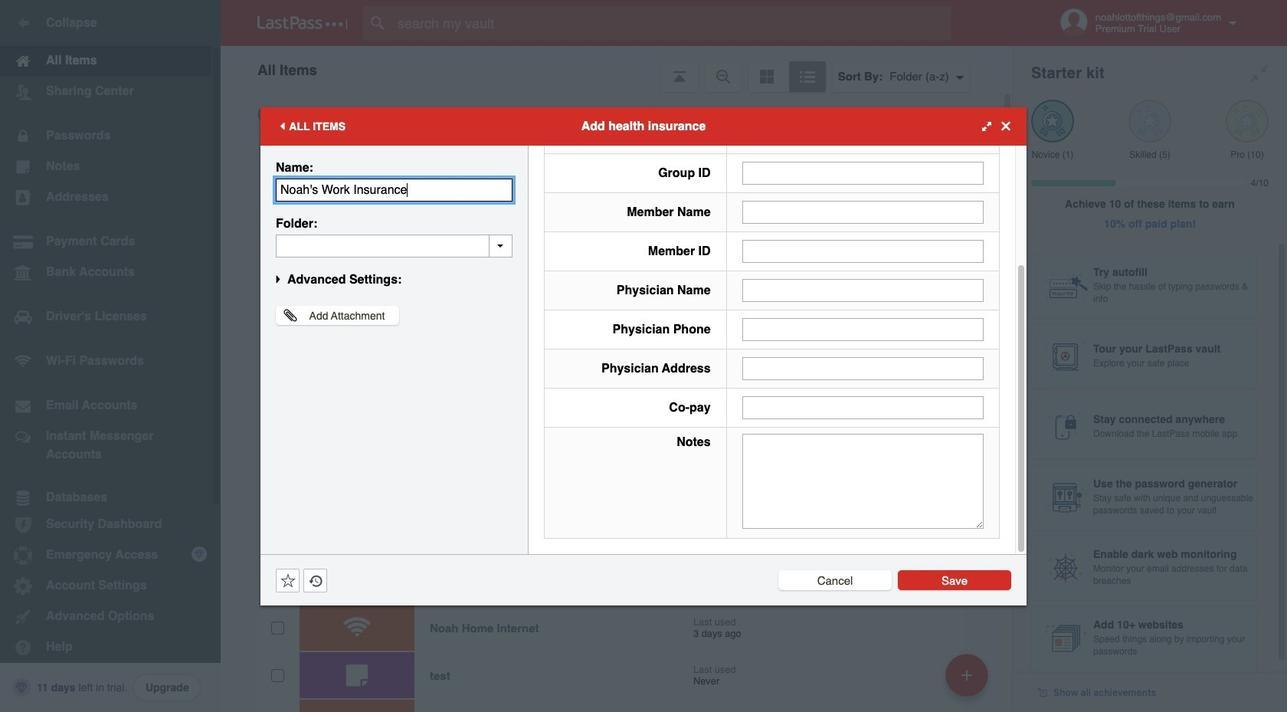 Task type: locate. For each thing, give the bounding box(es) containing it.
main navigation navigation
[[0, 0, 221, 712]]

lastpass image
[[258, 16, 348, 30]]

None text field
[[276, 178, 513, 201], [742, 200, 984, 223], [276, 234, 513, 257], [742, 240, 984, 262], [742, 357, 984, 380], [742, 396, 984, 419], [742, 433, 984, 528], [276, 178, 513, 201], [742, 200, 984, 223], [276, 234, 513, 257], [742, 240, 984, 262], [742, 357, 984, 380], [742, 396, 984, 419], [742, 433, 984, 528]]

None text field
[[742, 161, 984, 184], [742, 279, 984, 302], [742, 318, 984, 341], [742, 161, 984, 184], [742, 279, 984, 302], [742, 318, 984, 341]]

new item navigation
[[940, 649, 998, 712]]

dialog
[[261, 0, 1027, 605]]



Task type: describe. For each thing, give the bounding box(es) containing it.
new item image
[[962, 669, 973, 680]]

vault options navigation
[[221, 46, 1013, 92]]

search my vault text field
[[363, 6, 976, 40]]

Search search field
[[363, 6, 976, 40]]



